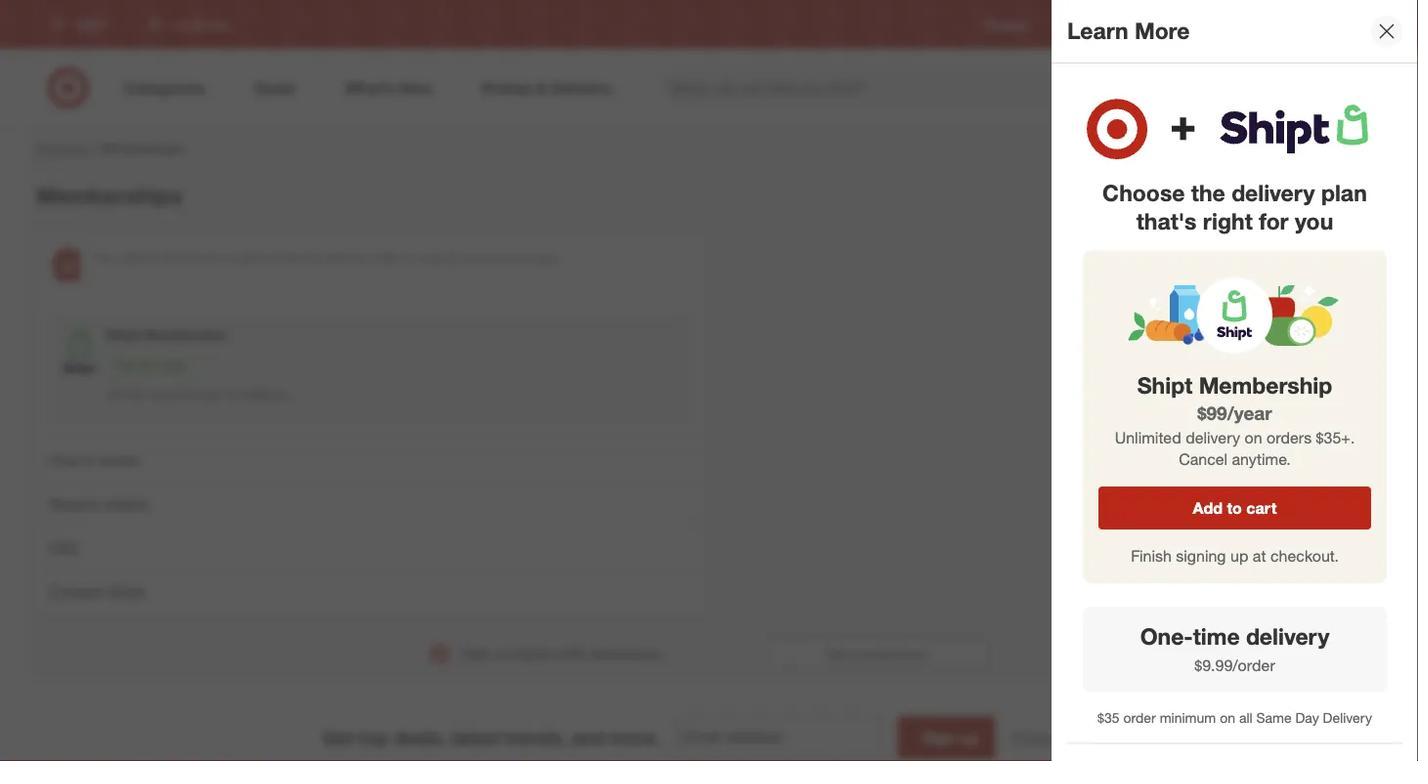 Task type: locate. For each thing, give the bounding box(es) containing it.
shipt
[[106, 326, 140, 343], [1137, 372, 1193, 399], [108, 582, 145, 601]]

$35+.
[[1316, 428, 1355, 447]]

membership
[[144, 326, 225, 343], [1199, 372, 1332, 399]]

1 vertical spatial memberships
[[37, 182, 182, 209]]

orders up anytime.
[[1267, 428, 1312, 447]]

get
[[106, 387, 125, 401], [323, 726, 354, 749]]

None text field
[[676, 716, 882, 759]]

on for a
[[223, 250, 236, 265]]

2 horizontal spatial up
[[1230, 547, 1248, 566]]

0 horizontal spatial orders
[[103, 494, 148, 513]]

dialog
[[1052, 0, 1418, 761]]

0 horizontal spatial get
[[106, 387, 125, 401]]

get down pay per order
[[106, 387, 125, 401]]

1 vertical spatial shipt
[[1137, 372, 1193, 399]]

$99/year up anytime.
[[1198, 402, 1272, 424]]

$35
[[1098, 709, 1120, 726]]

search
[[1132, 80, 1179, 99]]

delivery up you
[[1232, 179, 1315, 206]]

for right unlimited
[[225, 387, 239, 401]]

fee
[[203, 250, 220, 265]]

$99/year right unlimited
[[242, 387, 287, 401]]

it
[[84, 450, 93, 469]]

sign
[[422, 250, 443, 265]]

membership up anytime.
[[1199, 372, 1332, 399]]

1 horizontal spatial membership
[[1199, 372, 1332, 399]]

a right take
[[853, 646, 859, 661]]

2 vertical spatial on
[[1220, 709, 1235, 726]]

order right per
[[158, 358, 186, 372]]

day right all
[[1296, 709, 1319, 726]]

top
[[359, 726, 388, 749]]

membership for shipt membership $99/year unlimited delivery on orders $35+. cancel anytime.
[[1199, 372, 1332, 399]]

0 horizontal spatial delivery
[[325, 250, 368, 265]]

memberships down "account / memberships"
[[37, 182, 182, 209]]

1 horizontal spatial day
[[1296, 709, 1319, 726]]

1 horizontal spatial the
[[1191, 179, 1225, 206]]

1 vertical spatial $99/year
[[1198, 402, 1272, 424]]

shipt up per
[[106, 326, 140, 343]]

on right fee
[[223, 250, 236, 265]]

learn more
[[1067, 17, 1190, 45]]

0 horizontal spatial membership
[[144, 326, 225, 343]]

1 horizontal spatial delivery
[[1323, 709, 1372, 726]]

order right $35 at the right of page
[[1123, 709, 1156, 726]]

membership inside shipt membership $99/year unlimited delivery on orders $35+. cancel anytime.
[[1199, 372, 1332, 399]]

same day delivery, delivered by shipt image
[[1067, 79, 1387, 179]]

shipt membership $99/year unlimited delivery on orders $35+. cancel anytime.
[[1115, 372, 1355, 469]]

0 vertical spatial shipt
[[106, 326, 140, 343]]

0 vertical spatial on
[[223, 250, 236, 265]]

day
[[302, 250, 322, 265], [1296, 709, 1319, 726]]

1 horizontal spatial up
[[960, 728, 978, 747]]

time
[[1193, 623, 1240, 650]]

the inside the choose the delivery plan that's right for you
[[1191, 179, 1225, 206]]

1 vertical spatial plan
[[200, 387, 222, 401]]

on
[[223, 250, 236, 265], [1245, 428, 1262, 447], [1220, 709, 1235, 726]]

shipt up unlimited
[[1137, 372, 1193, 399]]

1 vertical spatial up
[[1230, 547, 1248, 566]]

plan for unlimited
[[200, 387, 222, 401]]

2 vertical spatial for
[[225, 387, 239, 401]]

the down per
[[128, 387, 145, 401]]

1 horizontal spatial same
[[1256, 709, 1292, 726]]

for left you
[[1259, 207, 1289, 234]]

1 vertical spatial the
[[128, 387, 145, 401]]

0 vertical spatial same
[[268, 250, 299, 265]]

recent orders link
[[37, 482, 705, 526]]

0 vertical spatial delivery
[[325, 250, 368, 265]]

0 vertical spatial membership
[[144, 326, 225, 343]]

0 vertical spatial memberships
[[100, 140, 184, 157]]

orders
[[1267, 428, 1312, 447], [103, 494, 148, 513]]

delivery up $9.99/order
[[1246, 623, 1330, 650]]

on up anytime.
[[1245, 428, 1262, 447]]

plan right unlimited
[[200, 387, 222, 401]]

plan
[[1321, 179, 1367, 206], [200, 387, 222, 401]]

1 vertical spatial orders
[[103, 494, 148, 513]]

0 horizontal spatial the
[[128, 387, 145, 401]]

the for unlimited
[[128, 387, 145, 401]]

delivery
[[325, 250, 368, 265], [1323, 709, 1372, 726]]

to
[[1227, 499, 1242, 518]]

learn
[[1067, 17, 1128, 45]]

1 vertical spatial pay
[[114, 358, 134, 372]]

for left an
[[463, 250, 477, 265]]

cancel
[[1179, 450, 1228, 469]]

2 vertical spatial up
[[960, 728, 978, 747]]

delivery
[[1232, 179, 1315, 206], [159, 250, 200, 265], [1186, 428, 1240, 447], [1246, 623, 1330, 650]]

for
[[1259, 207, 1289, 234], [463, 250, 477, 265], [225, 387, 239, 401]]

on left all
[[1220, 709, 1235, 726]]

0 vertical spatial plan
[[1321, 179, 1367, 206]]

how it works button
[[37, 438, 705, 482]]

same inside dialog
[[1256, 709, 1292, 726]]

delivery inside one-time delivery $9.99/order
[[1246, 623, 1330, 650]]

same
[[268, 250, 299, 265], [1256, 709, 1292, 726]]

the for delivery
[[1191, 179, 1225, 206]]

0 vertical spatial for
[[1259, 207, 1289, 234]]

1 vertical spatial delivery
[[1323, 709, 1372, 726]]

up inside button
[[960, 728, 978, 747]]

1 vertical spatial get
[[323, 726, 354, 749]]

shipt for shipt membership $99/year unlimited delivery on orders $35+. cancel anytime.
[[1137, 372, 1193, 399]]

orders down works
[[103, 494, 148, 513]]

sign up button
[[897, 716, 995, 759]]

redcard
[[1147, 17, 1194, 32]]

all
[[1239, 709, 1253, 726]]

delivery inside dialog
[[1323, 709, 1372, 726]]

plan inside the choose the delivery plan that's right for you
[[1321, 179, 1367, 206]]

1 horizontal spatial for
[[463, 250, 477, 265]]

works
[[97, 450, 139, 469]]

memberships
[[100, 140, 184, 157], [37, 182, 182, 209]]

contact
[[48, 582, 104, 601]]

0 vertical spatial a
[[118, 250, 124, 265]]

order inside dialog
[[1123, 709, 1156, 726]]

1 horizontal spatial a
[[853, 646, 859, 661]]

a
[[118, 250, 124, 265], [853, 646, 859, 661]]

1 horizontal spatial plan
[[1321, 179, 1367, 206]]

membership up pay per order
[[144, 326, 225, 343]]

1 vertical spatial a
[[853, 646, 859, 661]]

2 vertical spatial shipt
[[108, 582, 145, 601]]

1 vertical spatial membership
[[1199, 372, 1332, 399]]

the up right
[[1191, 179, 1225, 206]]

find stores link
[[1322, 16, 1381, 33]]

0 vertical spatial orders
[[1267, 428, 1312, 447]]

weekly
[[1060, 17, 1098, 32]]

on inside shipt membership $99/year unlimited delivery on orders $35+. cancel anytime.
[[1245, 428, 1262, 447]]

a left $9.99
[[118, 250, 124, 265]]

plan up you
[[1321, 179, 1367, 206]]

same right each
[[268, 250, 299, 265]]

help us improve this experience.
[[462, 645, 662, 662]]

0 horizontal spatial a
[[118, 250, 124, 265]]

a for take
[[853, 646, 859, 661]]

0 horizontal spatial $99/year
[[242, 387, 287, 401]]

0 horizontal spatial plan
[[200, 387, 222, 401]]

the
[[1191, 179, 1225, 206], [128, 387, 145, 401]]

1 vertical spatial day
[[1296, 709, 1319, 726]]

us
[[494, 645, 509, 662]]

2 horizontal spatial on
[[1245, 428, 1262, 447]]

1 horizontal spatial order
[[1123, 709, 1156, 726]]

delivery inside shipt membership $99/year unlimited delivery on orders $35+. cancel anytime.
[[1186, 428, 1240, 447]]

get top deals, latest trends, and more.
[[323, 726, 660, 749]]

0 vertical spatial get
[[106, 387, 125, 401]]

one-
[[1140, 623, 1193, 650]]

weekly ad link
[[1060, 16, 1116, 33]]

0 horizontal spatial up
[[447, 250, 460, 265]]

add
[[1193, 499, 1223, 518]]

on for membership
[[1245, 428, 1262, 447]]

memberships right the /
[[100, 140, 184, 157]]

a inside button
[[853, 646, 859, 661]]

0 horizontal spatial on
[[223, 250, 236, 265]]

1 horizontal spatial get
[[323, 726, 354, 749]]

0 vertical spatial order
[[158, 358, 186, 372]]

0 vertical spatial pay
[[95, 250, 115, 265]]

0 horizontal spatial for
[[225, 387, 239, 401]]

1 vertical spatial same
[[1256, 709, 1292, 726]]

account link
[[37, 140, 88, 157]]

0 vertical spatial the
[[1191, 179, 1225, 206]]

get left top
[[323, 726, 354, 749]]

0 vertical spatial up
[[447, 250, 460, 265]]

redcard link
[[1147, 16, 1194, 33]]

weekly ad
[[1060, 17, 1116, 32]]

or,
[[404, 250, 418, 265]]

delivery left fee
[[159, 250, 200, 265]]

orders inside shipt membership $99/year unlimited delivery on orders $35+. cancel anytime.
[[1267, 428, 1312, 447]]

day right each
[[302, 250, 322, 265]]

0 horizontal spatial day
[[302, 250, 322, 265]]

choose
[[1103, 179, 1185, 206]]

shipt inside shipt membership $99/year unlimited delivery on orders $35+. cancel anytime.
[[1137, 372, 1193, 399]]

$35 order minimum on all same day delivery
[[1098, 709, 1372, 726]]

delivery up cancel
[[1186, 428, 1240, 447]]

same right all
[[1256, 709, 1292, 726]]

2 horizontal spatial for
[[1259, 207, 1289, 234]]

more.
[[610, 726, 660, 749]]

pay left $9.99
[[95, 250, 115, 265]]

1 vertical spatial order
[[1123, 709, 1156, 726]]

plan.
[[535, 250, 560, 265]]

1 horizontal spatial $99/year
[[1198, 402, 1272, 424]]

order
[[158, 358, 186, 372], [1123, 709, 1156, 726]]

pay left per
[[114, 358, 134, 372]]

1 vertical spatial on
[[1245, 428, 1262, 447]]

each
[[240, 250, 265, 265]]

ad
[[1101, 17, 1116, 32]]

quick
[[862, 646, 891, 661]]

1 horizontal spatial orders
[[1267, 428, 1312, 447]]

shipt right contact
[[108, 582, 145, 601]]



Task type: describe. For each thing, give the bounding box(es) containing it.
1 vertical spatial for
[[463, 250, 477, 265]]

stores
[[1348, 17, 1381, 32]]

finish
[[1131, 547, 1172, 566]]

get the unlimited plan for $99/year
[[106, 387, 287, 401]]

shipt membership
[[106, 326, 225, 343]]

sign
[[922, 728, 955, 747]]

you
[[1295, 207, 1333, 234]]

recent
[[48, 494, 98, 513]]

account
[[37, 140, 88, 157]]

$9.99/order
[[1195, 656, 1275, 675]]

1 horizontal spatial on
[[1220, 709, 1235, 726]]

take
[[826, 646, 849, 661]]

choose the delivery plan that's right for you
[[1103, 179, 1367, 234]]

0 horizontal spatial order
[[158, 358, 186, 372]]

per
[[137, 358, 155, 372]]

privacy policy link
[[1011, 728, 1095, 748]]

recent orders
[[48, 494, 148, 513]]

order.
[[371, 250, 401, 265]]

checkout.
[[1270, 547, 1339, 566]]

contact shipt link
[[37, 570, 705, 614]]

What can we help you find? suggestions appear below search field
[[659, 66, 1146, 109]]

search button
[[1132, 66, 1179, 113]]

contact shipt
[[48, 582, 145, 601]]

find
[[1322, 17, 1345, 32]]

pay a $9.99 delivery fee on each same day delivery order. or, sign up for an annual plan.
[[95, 250, 560, 265]]

privacy policy
[[1011, 729, 1095, 746]]

unlimited
[[1115, 428, 1181, 447]]

$99/year inside shipt membership $99/year unlimited delivery on orders $35+. cancel anytime.
[[1198, 402, 1272, 424]]

0 vertical spatial day
[[302, 250, 322, 265]]

sign up
[[922, 728, 978, 747]]

more
[[1135, 17, 1190, 45]]

pay for pay a $9.99 delivery fee on each same day delivery order. or, sign up for an annual plan.
[[95, 250, 115, 265]]

faq
[[48, 538, 78, 557]]

right
[[1203, 207, 1253, 234]]

annual
[[497, 250, 532, 265]]

get for get top deals, latest trends, and more.
[[323, 726, 354, 749]]

registry link
[[986, 16, 1029, 33]]

account / memberships
[[37, 140, 184, 157]]

at
[[1253, 547, 1266, 566]]

minimum
[[1160, 709, 1216, 726]]

/
[[92, 140, 96, 157]]

membership for shipt membership
[[144, 326, 225, 343]]

get for get the unlimited plan for $99/year
[[106, 387, 125, 401]]

how
[[48, 450, 80, 469]]

add to cart
[[1193, 499, 1277, 518]]

latest
[[451, 726, 500, 749]]

plan for delivery
[[1321, 179, 1367, 206]]

improve
[[513, 645, 562, 662]]

faq link
[[37, 526, 705, 570]]

shipt for shipt membership
[[106, 326, 140, 343]]

find stores
[[1322, 17, 1381, 32]]

deals,
[[394, 726, 446, 749]]

$9.99
[[127, 250, 156, 265]]

help
[[462, 645, 491, 662]]

trends,
[[505, 726, 566, 749]]

signing
[[1176, 547, 1226, 566]]

add to cart button
[[1099, 487, 1371, 530]]

unlimited
[[148, 387, 196, 401]]

policy
[[1059, 729, 1095, 746]]

for inside the choose the delivery plan that's right for you
[[1259, 207, 1289, 234]]

0 horizontal spatial same
[[268, 250, 299, 265]]

registry
[[986, 17, 1029, 32]]

day inside dialog
[[1296, 709, 1319, 726]]

0 vertical spatial $99/year
[[242, 387, 287, 401]]

a for pay
[[118, 250, 124, 265]]

that's
[[1136, 207, 1197, 234]]

anytime.
[[1232, 450, 1291, 469]]

delivery inside the choose the delivery plan that's right for you
[[1232, 179, 1315, 206]]

take a quick survey
[[826, 646, 928, 661]]

pay for pay per order
[[114, 358, 134, 372]]

this
[[565, 645, 587, 662]]

cart
[[1246, 499, 1277, 518]]

survey
[[894, 646, 928, 661]]

one-time delivery $9.99/order
[[1140, 623, 1330, 675]]

experience.
[[591, 645, 662, 662]]

and
[[572, 726, 605, 749]]

dialog containing learn more
[[1052, 0, 1418, 761]]

how it works
[[48, 450, 139, 469]]

pay per order
[[114, 358, 186, 372]]

an
[[481, 250, 494, 265]]

take a quick survey button
[[765, 638, 989, 669]]

privacy
[[1011, 729, 1055, 746]]

finish signing up at checkout.
[[1131, 547, 1339, 566]]



Task type: vqa. For each thing, say whether or not it's contained in the screenshot.
under
no



